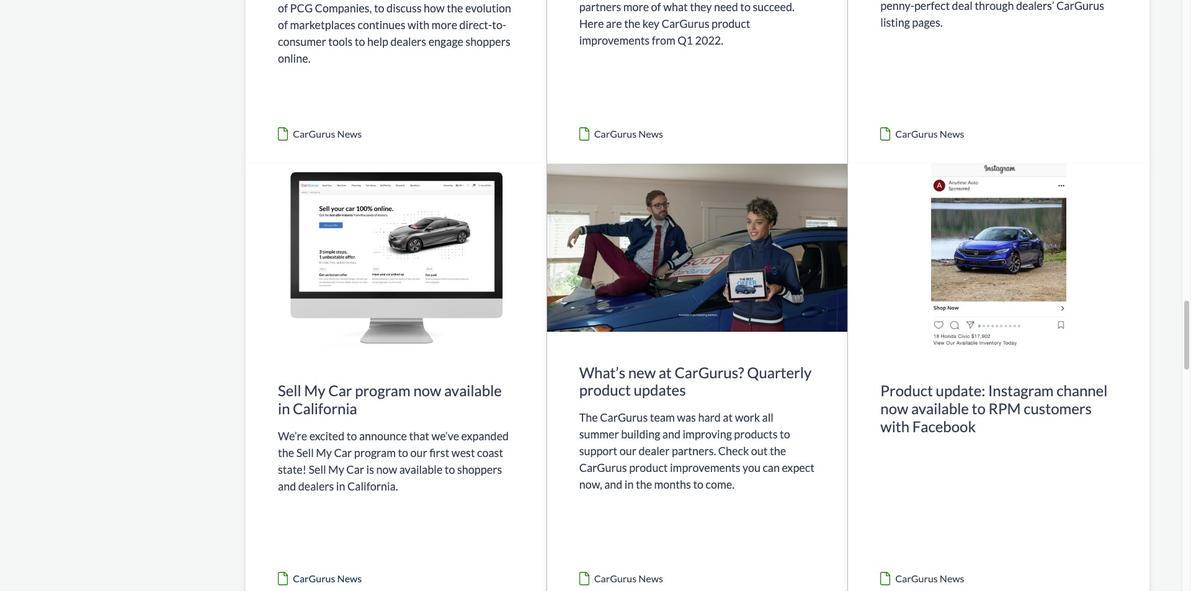Task type: vqa. For each thing, say whether or not it's contained in the screenshot.
Here related to here . To adjust your email subscriptions, click
no



Task type: locate. For each thing, give the bounding box(es) containing it.
and inside we're excited to announce that we've expanded the sell my car program to our first west coast state! sell my car is now available to shoppers and dealers in california.
[[278, 480, 296, 493]]

at inside what's new at cargurus? quarterly product updates
[[659, 364, 672, 382]]

state!
[[278, 463, 307, 476]]

program
[[355, 382, 411, 400], [354, 446, 396, 460]]

our inside we're excited to announce that we've expanded the sell my car program to our first west coast state! sell my car is now available to shoppers and dealers in california.
[[411, 446, 428, 460]]

0 horizontal spatial our
[[411, 446, 428, 460]]

1 horizontal spatial at
[[723, 411, 733, 425]]

in up we're
[[278, 400, 290, 418]]

program up is in the bottom of the page
[[354, 446, 396, 460]]

2 horizontal spatial image to illustrate article content image
[[849, 164, 1150, 350]]

now right is in the bottom of the page
[[376, 463, 397, 476]]

to inside product update: instagram channel now available to rpm customers with facebook
[[972, 400, 986, 418]]

cargurus?
[[675, 364, 745, 382]]

and down team
[[663, 428, 681, 441]]

0 vertical spatial car
[[329, 382, 352, 400]]

summer
[[580, 428, 619, 441]]

sell
[[278, 382, 301, 400], [297, 446, 314, 460], [309, 463, 326, 476]]

we're
[[278, 429, 307, 443]]

cargurus news link
[[246, 0, 547, 164], [547, 0, 848, 164], [849, 0, 1150, 164]]

news
[[337, 128, 362, 140], [639, 128, 664, 140], [940, 128, 965, 140], [337, 573, 362, 585], [639, 573, 664, 585], [940, 573, 965, 585]]

program up announce on the bottom left of the page
[[355, 382, 411, 400]]

available inside product update: instagram channel now available to rpm customers with facebook
[[912, 400, 970, 418]]

at right new
[[659, 364, 672, 382]]

team
[[650, 411, 675, 425]]

improving
[[683, 428, 732, 441]]

1 vertical spatial at
[[723, 411, 733, 425]]

0 horizontal spatial cargurus news link
[[246, 0, 547, 164]]

out
[[752, 445, 768, 458]]

1 horizontal spatial now
[[414, 382, 442, 400]]

in right dealers
[[336, 480, 345, 493]]

product update: instagram channel now available to rpm customers with facebook
[[881, 382, 1108, 436]]

our
[[620, 445, 637, 458], [411, 446, 428, 460]]

and right now,
[[605, 478, 623, 492]]

2 horizontal spatial cargurus news link
[[849, 0, 1150, 164]]

in inside sell my car program now available in california
[[278, 400, 290, 418]]

now left the facebook
[[881, 400, 909, 418]]

0 horizontal spatial the
[[278, 446, 294, 460]]

can
[[763, 461, 780, 475]]

to down improvements
[[694, 478, 704, 492]]

all
[[763, 411, 774, 425]]

product
[[881, 382, 934, 400]]

sell inside sell my car program now available in california
[[278, 382, 301, 400]]

sell up dealers
[[309, 463, 326, 476]]

to right excited
[[347, 429, 357, 443]]

west
[[452, 446, 475, 460]]

0 horizontal spatial at
[[659, 364, 672, 382]]

coast
[[477, 446, 504, 460]]

the left months
[[636, 478, 653, 492]]

2 horizontal spatial available
[[912, 400, 970, 418]]

1 horizontal spatial available
[[445, 382, 502, 400]]

to right products
[[780, 428, 791, 441]]

dealer
[[639, 445, 670, 458]]

my up dealers
[[328, 463, 344, 476]]

product down dealer on the right of the page
[[630, 461, 668, 475]]

excited
[[310, 429, 345, 443]]

channel
[[1057, 382, 1108, 400]]

what's
[[580, 364, 626, 382]]

support
[[580, 445, 618, 458]]

in right now,
[[625, 478, 634, 492]]

car down excited
[[334, 446, 352, 460]]

at right hard
[[723, 411, 733, 425]]

2 vertical spatial sell
[[309, 463, 326, 476]]

our down building
[[620, 445, 637, 458]]

0 vertical spatial sell
[[278, 382, 301, 400]]

1 horizontal spatial in
[[336, 480, 345, 493]]

sell my car program now available in california
[[278, 382, 502, 418]]

cargurus news
[[293, 128, 362, 140], [595, 128, 664, 140], [896, 128, 965, 140], [293, 573, 362, 585], [595, 573, 664, 585], [896, 573, 965, 585]]

0 vertical spatial program
[[355, 382, 411, 400]]

the up can
[[770, 445, 787, 458]]

car
[[329, 382, 352, 400], [334, 446, 352, 460], [347, 463, 364, 476]]

our inside the cargurus team was hard at work all summer building and improving products to support our dealer partners. check out the cargurus product improvements you can expect now, and in the months to come.
[[620, 445, 637, 458]]

sell down we're
[[297, 446, 314, 460]]

now for product update: instagram channel now available to rpm customers with facebook
[[881, 400, 909, 418]]

available inside sell my car program now available in california
[[445, 382, 502, 400]]

2 horizontal spatial in
[[625, 478, 634, 492]]

in inside the cargurus team was hard at work all summer building and improving products to support our dealer partners. check out the cargurus product improvements you can expect now, and in the months to come.
[[625, 478, 634, 492]]

update:
[[937, 382, 986, 400]]

1 horizontal spatial our
[[620, 445, 637, 458]]

to left 'rpm'
[[972, 400, 986, 418]]

months
[[655, 478, 692, 492]]

product up the "the"
[[580, 381, 631, 399]]

available up the expanded
[[445, 382, 502, 400]]

0 horizontal spatial and
[[278, 480, 296, 493]]

1 horizontal spatial image to illustrate article content image
[[547, 164, 848, 332]]

my down excited
[[316, 446, 332, 460]]

to down first
[[445, 463, 455, 476]]

the up state!
[[278, 446, 294, 460]]

2 image to illustrate article content image from the left
[[547, 164, 848, 332]]

1 horizontal spatial the
[[636, 478, 653, 492]]

now inside product update: instagram channel now available to rpm customers with facebook
[[881, 400, 909, 418]]

now
[[414, 382, 442, 400], [881, 400, 909, 418], [376, 463, 397, 476]]

available for product update: instagram channel now available to rpm customers with facebook
[[912, 400, 970, 418]]

0 vertical spatial product
[[580, 381, 631, 399]]

1 vertical spatial product
[[630, 461, 668, 475]]

at
[[659, 364, 672, 382], [723, 411, 733, 425]]

available for sell my car program now available in california
[[445, 382, 502, 400]]

the
[[770, 445, 787, 458], [278, 446, 294, 460], [636, 478, 653, 492]]

2 horizontal spatial the
[[770, 445, 787, 458]]

now up that
[[414, 382, 442, 400]]

to
[[972, 400, 986, 418], [780, 428, 791, 441], [347, 429, 357, 443], [398, 446, 409, 460], [445, 463, 455, 476], [694, 478, 704, 492]]

customers
[[1024, 400, 1093, 418]]

my up excited
[[304, 382, 326, 400]]

2 horizontal spatial now
[[881, 400, 909, 418]]

0 vertical spatial my
[[304, 382, 326, 400]]

1 vertical spatial car
[[334, 446, 352, 460]]

improvements
[[670, 461, 741, 475]]

available right with
[[912, 400, 970, 418]]

my inside sell my car program now available in california
[[304, 382, 326, 400]]

0 horizontal spatial in
[[278, 400, 290, 418]]

the cargurus team was hard at work all summer building and improving products to support our dealer partners. check out the cargurus product improvements you can expect now, and in the months to come.
[[580, 411, 815, 492]]

image to illustrate article content image for cargurus?
[[547, 164, 848, 332]]

1 horizontal spatial cargurus news link
[[547, 0, 848, 164]]

0 vertical spatial at
[[659, 364, 672, 382]]

car up excited
[[329, 382, 352, 400]]

2 horizontal spatial and
[[663, 428, 681, 441]]

and
[[663, 428, 681, 441], [605, 478, 623, 492], [278, 480, 296, 493]]

our down that
[[411, 446, 428, 460]]

now inside we're excited to announce that we've expanded the sell my car program to our first west coast state! sell my car is now available to shoppers and dealers in california.
[[376, 463, 397, 476]]

sell up we're
[[278, 382, 301, 400]]

0 horizontal spatial now
[[376, 463, 397, 476]]

2 vertical spatial car
[[347, 463, 364, 476]]

product inside the cargurus team was hard at work all summer building and improving products to support our dealer partners. check out the cargurus product improvements you can expect now, and in the months to come.
[[630, 461, 668, 475]]

now inside sell my car program now available in california
[[414, 382, 442, 400]]

we've
[[432, 429, 459, 443]]

cargurus
[[293, 128, 336, 140], [595, 128, 637, 140], [896, 128, 939, 140], [600, 411, 648, 425], [580, 461, 627, 475], [293, 573, 336, 585], [595, 573, 637, 585], [896, 573, 939, 585]]

announce
[[359, 429, 407, 443]]

image to illustrate article content image
[[246, 164, 547, 350], [547, 164, 848, 332], [849, 164, 1150, 350]]

1 image to illustrate article content image from the left
[[246, 164, 547, 350]]

building
[[622, 428, 661, 441]]

0 horizontal spatial image to illustrate article content image
[[246, 164, 547, 350]]

product
[[580, 381, 631, 399], [630, 461, 668, 475]]

california
[[293, 400, 357, 418]]

hard
[[699, 411, 721, 425]]

with
[[881, 418, 910, 436]]

available
[[445, 382, 502, 400], [912, 400, 970, 418], [400, 463, 443, 476]]

instagram
[[989, 382, 1054, 400]]

2 vertical spatial my
[[328, 463, 344, 476]]

my
[[304, 382, 326, 400], [316, 446, 332, 460], [328, 463, 344, 476]]

1 vertical spatial sell
[[297, 446, 314, 460]]

car left is in the bottom of the page
[[347, 463, 364, 476]]

0 horizontal spatial available
[[400, 463, 443, 476]]

available down first
[[400, 463, 443, 476]]

car inside sell my car program now available in california
[[329, 382, 352, 400]]

1 vertical spatial program
[[354, 446, 396, 460]]

3 image to illustrate article content image from the left
[[849, 164, 1150, 350]]

expect
[[782, 461, 815, 475]]

in
[[278, 400, 290, 418], [625, 478, 634, 492], [336, 480, 345, 493]]

and down state!
[[278, 480, 296, 493]]



Task type: describe. For each thing, give the bounding box(es) containing it.
1 horizontal spatial and
[[605, 478, 623, 492]]

available inside we're excited to announce that we've expanded the sell my car program to our first west coast state! sell my car is now available to shoppers and dealers in california.
[[400, 463, 443, 476]]

california.
[[348, 480, 398, 493]]

updates
[[634, 381, 686, 399]]

program inside we're excited to announce that we've expanded the sell my car program to our first west coast state! sell my car is now available to shoppers and dealers in california.
[[354, 446, 396, 460]]

facebook
[[913, 418, 977, 436]]

products
[[735, 428, 778, 441]]

dealers
[[298, 480, 334, 493]]

2 cargurus news link from the left
[[547, 0, 848, 164]]

first
[[430, 446, 450, 460]]

that
[[409, 429, 430, 443]]

1 cargurus news link from the left
[[246, 0, 547, 164]]

quarterly
[[748, 364, 812, 382]]

come.
[[706, 478, 735, 492]]

1 vertical spatial my
[[316, 446, 332, 460]]

3 cargurus news link from the left
[[849, 0, 1150, 164]]

to down announce on the bottom left of the page
[[398, 446, 409, 460]]

the inside we're excited to announce that we've expanded the sell my car program to our first west coast state! sell my car is now available to shoppers and dealers in california.
[[278, 446, 294, 460]]

was
[[677, 411, 696, 425]]

we're excited to announce that we've expanded the sell my car program to our first west coast state! sell my car is now available to shoppers and dealers in california.
[[278, 429, 509, 493]]

rpm
[[989, 400, 1022, 418]]

new
[[629, 364, 656, 382]]

now,
[[580, 478, 603, 492]]

product inside what's new at cargurus? quarterly product updates
[[580, 381, 631, 399]]

shoppers
[[458, 463, 502, 476]]

the
[[580, 411, 598, 425]]

check
[[719, 445, 750, 458]]

work
[[735, 411, 761, 425]]

what's new at cargurus? quarterly product updates
[[580, 364, 812, 399]]

you
[[743, 461, 761, 475]]

expanded
[[462, 429, 509, 443]]

at inside the cargurus team was hard at work all summer building and improving products to support our dealer partners. check out the cargurus product improvements you can expect now, and in the months to come.
[[723, 411, 733, 425]]

now for sell my car program now available in california
[[414, 382, 442, 400]]

image to illustrate article content image for program
[[246, 164, 547, 350]]

partners.
[[672, 445, 717, 458]]

is
[[367, 463, 374, 476]]

program inside sell my car program now available in california
[[355, 382, 411, 400]]

in inside we're excited to announce that we've expanded the sell my car program to our first west coast state! sell my car is now available to shoppers and dealers in california.
[[336, 480, 345, 493]]



